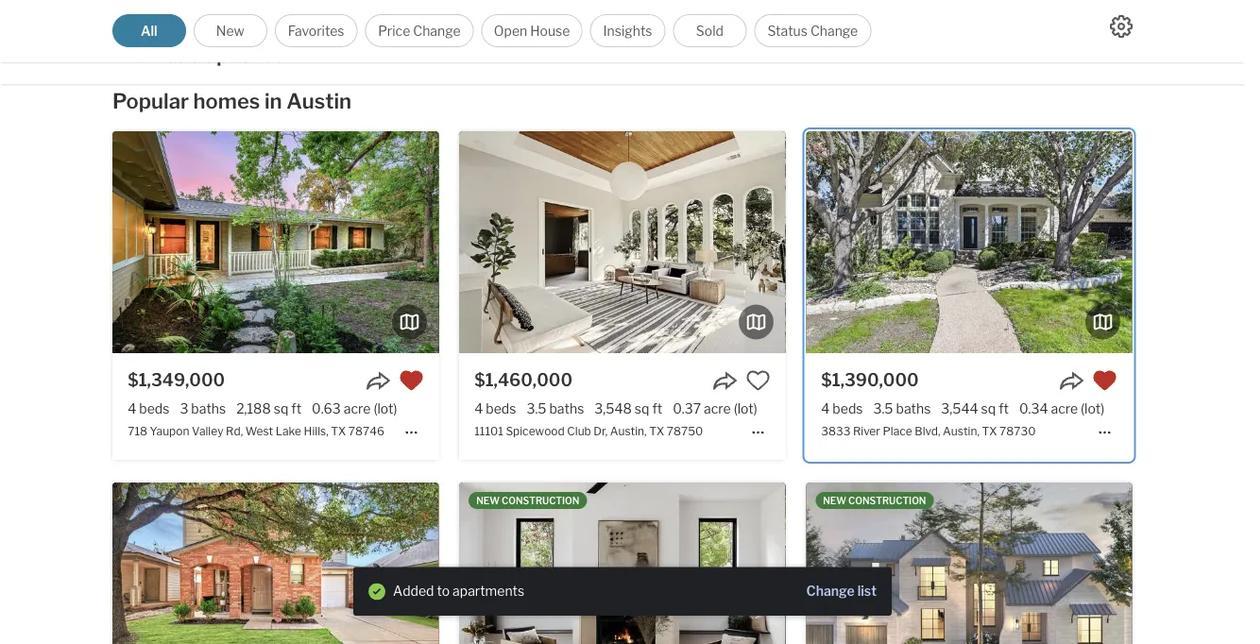 Task type: vqa. For each thing, say whether or not it's contained in the screenshot.


Task type: describe. For each thing, give the bounding box(es) containing it.
house
[[530, 23, 570, 39]]

place
[[883, 425, 913, 439]]

blvd,
[[915, 425, 941, 439]]

1 new construction from the left
[[476, 496, 580, 507]]

favorite button image
[[1093, 369, 1118, 393]]

west
[[245, 425, 273, 439]]

3 baths
[[180, 401, 226, 417]]

tx for 11101 spicewood club dr, austin, tx 78750
[[649, 425, 664, 439]]

749 sq ft
[[218, 4, 274, 20]]

$1,349,000
[[128, 370, 225, 391]]

homes
[[193, 89, 260, 114]]

Sold radio
[[673, 14, 747, 47]]

718
[[128, 425, 147, 439]]

favorite button checkbox for $1,390,000
[[1093, 369, 1118, 393]]

2 new construction from the left
[[823, 496, 926, 507]]

2 photo of 2402 sonora ct, austin, tx 78756 image from the left
[[785, 484, 1112, 644]]

popular homes in austin
[[112, 89, 352, 114]]

3.5 for $1,390,000
[[874, 401, 893, 417]]

baths for $1,390,000
[[896, 401, 931, 417]]

3,544 sq ft
[[941, 401, 1009, 417]]

list
[[858, 584, 877, 600]]

2 photo of 718 yaupon valley rd, west lake hills, tx 78746 image from the left
[[439, 132, 765, 354]]

spicewood
[[506, 425, 565, 439]]

3,544
[[941, 401, 979, 417]]

favorites
[[288, 23, 344, 39]]

austin
[[286, 89, 352, 114]]

3,548 sq ft
[[595, 401, 663, 417]]

ft for $1,349,000
[[291, 401, 301, 417]]

river
[[853, 425, 881, 439]]

tx right the hills,
[[331, 425, 346, 439]]

tx for 3833 river place blvd, austin, tx 78730
[[982, 425, 997, 439]]

ft for $1,460,000
[[652, 401, 663, 417]]

78746
[[349, 425, 385, 439]]

0.37 acre (lot)
[[673, 401, 758, 417]]

change list
[[807, 584, 877, 600]]

sold
[[696, 23, 724, 39]]

2 photo of 3833 river place blvd, austin, tx 78730 image from the left
[[1132, 132, 1245, 354]]

change inside "button"
[[807, 584, 855, 600]]

1 construction from the left
[[502, 496, 580, 507]]

valley
[[192, 425, 224, 439]]

austin, for $1,390,000
[[943, 425, 980, 439]]

2 photo of 11101 spicewood club dr, austin, tx 78750 image from the left
[[785, 132, 1112, 354]]

sq for $1,349,000
[[274, 401, 289, 417]]

11101
[[475, 425, 503, 439]]

Open House radio
[[481, 14, 583, 47]]

status change
[[768, 23, 858, 39]]

status
[[768, 23, 808, 39]]

2450
[[128, 28, 157, 42]]

1 photo of 2402 sonora ct, austin, tx 78756 image from the left
[[459, 484, 786, 644]]

lake
[[276, 425, 301, 439]]

acre for $1,460,000
[[704, 401, 731, 417]]

749
[[218, 4, 243, 20]]

previous
[[112, 42, 200, 67]]

Status Change radio
[[754, 14, 872, 47]]

1 bath
[[171, 4, 208, 20]]

2,188 sq ft
[[236, 401, 301, 417]]

beds for $1,390,000
[[833, 401, 863, 417]]

beds for $1,460,000
[[486, 401, 516, 417]]

New radio
[[194, 14, 267, 47]]

sq for $1,460,000
[[635, 401, 650, 417]]

sq for $1,390,000
[[981, 401, 996, 417]]

ft up #1921,
[[264, 4, 274, 20]]

4 beds for $1,390,000
[[821, 401, 863, 417]]

3.5 baths for $1,390,000
[[874, 401, 931, 417]]

0.63
[[312, 401, 341, 417]]

price change
[[378, 23, 461, 39]]

in
[[264, 89, 282, 114]]

1 for 1 bath
[[171, 4, 177, 20]]

2 photo of 4905 timberline dr, rollingwood, tx 78746 image from the left
[[1132, 484, 1245, 644]]

bath
[[180, 4, 208, 20]]

Favorites radio
[[275, 14, 358, 47]]

open
[[494, 23, 527, 39]]

2 photo of 5525 war admiral dr, del valle, tx 78617 image from the left
[[439, 484, 765, 644]]

favorite button checkbox for $1,460,000
[[746, 369, 771, 393]]

2 construction from the left
[[849, 496, 926, 507]]

to
[[437, 584, 450, 600]]

austin, for $1,460,000
[[610, 425, 647, 439]]

change for status change
[[811, 23, 858, 39]]

3
[[180, 401, 188, 417]]

section containing added to apartments
[[353, 567, 892, 616]]

beds for $1,349,000
[[139, 401, 170, 417]]



Task type: locate. For each thing, give the bounding box(es) containing it.
3.5 baths up spicewood
[[527, 401, 584, 417]]

4 beds up 3833
[[821, 401, 863, 417]]

1 horizontal spatial 4 beds
[[475, 401, 516, 417]]

favorite button image for $1,460,000
[[746, 369, 771, 393]]

yaupon
[[150, 425, 189, 439]]

tx for 2450 wickersham ln #1921, austin, tx 78741
[[320, 28, 335, 42]]

78750
[[667, 425, 703, 439]]

3 baths from the left
[[896, 401, 931, 417]]

4 beds for $1,460,000
[[475, 401, 516, 417]]

2 horizontal spatial 4 beds
[[821, 401, 863, 417]]

club
[[567, 425, 591, 439]]

change
[[413, 23, 461, 39], [811, 23, 858, 39], [807, 584, 855, 600]]

change left list
[[807, 584, 855, 600]]

previous updates
[[112, 42, 285, 67]]

78741
[[338, 28, 372, 42]]

2 favorite button image from the left
[[746, 369, 771, 393]]

1 horizontal spatial acre
[[704, 401, 731, 417]]

0.37
[[673, 401, 701, 417]]

2 4 from the left
[[475, 401, 483, 417]]

2 horizontal spatial favorite button checkbox
[[1093, 369, 1118, 393]]

0 horizontal spatial 1
[[128, 4, 134, 20]]

#1921,
[[245, 28, 279, 42]]

2 3.5 baths from the left
[[874, 401, 931, 417]]

1 horizontal spatial austin,
[[610, 425, 647, 439]]

sq right 3,548
[[635, 401, 650, 417]]

tx down "3,544 sq ft"
[[982, 425, 997, 439]]

dr,
[[594, 425, 608, 439]]

1 3.5 baths from the left
[[527, 401, 584, 417]]

3.5
[[527, 401, 547, 417], [874, 401, 893, 417]]

2,188
[[236, 401, 271, 417]]

beds up 11101
[[486, 401, 516, 417]]

updates
[[204, 42, 285, 67]]

2 beds from the left
[[486, 401, 516, 417]]

section
[[353, 567, 892, 616]]

0.63 acre (lot)
[[312, 401, 397, 417]]

4 for $1,349,000
[[128, 401, 136, 417]]

3 4 beds from the left
[[821, 401, 863, 417]]

0 horizontal spatial 3.5 baths
[[527, 401, 584, 417]]

photo of 3833 river place blvd, austin, tx 78730 image
[[806, 132, 1133, 354], [1132, 132, 1245, 354]]

photo of 4905 timberline dr, rollingwood, tx 78746 image
[[806, 484, 1133, 644], [1132, 484, 1245, 644]]

new down 3833
[[823, 496, 847, 507]]

tx left 78741
[[320, 28, 335, 42]]

acre for $1,390,000
[[1051, 401, 1078, 417]]

new construction
[[476, 496, 580, 507], [823, 496, 926, 507]]

1 horizontal spatial 4
[[475, 401, 483, 417]]

wickersham
[[160, 28, 226, 42]]

3 4 from the left
[[821, 401, 830, 417]]

ft up lake
[[291, 401, 301, 417]]

(lot) down favorite button icon on the right bottom of page
[[1081, 401, 1105, 417]]

1 left bath
[[171, 4, 177, 20]]

option group containing all
[[112, 14, 872, 47]]

change right price
[[413, 23, 461, 39]]

change list button
[[807, 583, 877, 601]]

1 photo of 11101 spicewood club dr, austin, tx 78750 image from the left
[[459, 132, 786, 354]]

ft left 0.37
[[652, 401, 663, 417]]

option group
[[112, 14, 872, 47]]

1 horizontal spatial 3.5 baths
[[874, 401, 931, 417]]

austin,
[[281, 28, 318, 42], [610, 425, 647, 439], [943, 425, 980, 439]]

4 up 11101
[[475, 401, 483, 417]]

0 horizontal spatial acre
[[344, 401, 371, 417]]

0.34 acre (lot)
[[1019, 401, 1105, 417]]

3833
[[821, 425, 851, 439]]

1 3.5 from the left
[[527, 401, 547, 417]]

acre right 0.37
[[704, 401, 731, 417]]

3.5 up spicewood
[[527, 401, 547, 417]]

1 favorite button image from the left
[[399, 369, 424, 393]]

1 4 from the left
[[128, 401, 136, 417]]

austin, down 3,544
[[943, 425, 980, 439]]

photo of 11101 spicewood club dr, austin, tx 78750 image
[[459, 132, 786, 354], [785, 132, 1112, 354]]

ft for $1,390,000
[[999, 401, 1009, 417]]

2 horizontal spatial baths
[[896, 401, 931, 417]]

2 horizontal spatial acre
[[1051, 401, 1078, 417]]

3833 river place blvd, austin, tx 78730
[[821, 425, 1036, 439]]

2 acre from the left
[[704, 401, 731, 417]]

new
[[216, 23, 244, 39]]

favorite button image for $1,349,000
[[399, 369, 424, 393]]

0 horizontal spatial (lot)
[[374, 401, 397, 417]]

0 horizontal spatial new construction
[[476, 496, 580, 507]]

sq up lake
[[274, 401, 289, 417]]

(lot) up 78746
[[374, 401, 397, 417]]

0 horizontal spatial 3.5
[[527, 401, 547, 417]]

1 photo of 718 yaupon valley rd, west lake hills, tx 78746 image from the left
[[113, 132, 439, 354]]

1 baths from the left
[[191, 401, 226, 417]]

beds
[[139, 401, 170, 417], [486, 401, 516, 417], [833, 401, 863, 417]]

1 photo of 3833 river place blvd, austin, tx 78730 image from the left
[[806, 132, 1133, 354]]

photo of 2402 sonora ct, austin, tx 78756 image
[[459, 484, 786, 644], [785, 484, 1112, 644]]

austin, right #1921,
[[281, 28, 318, 42]]

2 horizontal spatial (lot)
[[1081, 401, 1105, 417]]

2 horizontal spatial 4
[[821, 401, 830, 417]]

tx left 78750
[[649, 425, 664, 439]]

acre for $1,349,000
[[344, 401, 371, 417]]

tx
[[320, 28, 335, 42], [331, 425, 346, 439], [649, 425, 664, 439], [982, 425, 997, 439]]

1 horizontal spatial favorite button image
[[746, 369, 771, 393]]

beds up 3833
[[833, 401, 863, 417]]

sq right 3,544
[[981, 401, 996, 417]]

construction down place
[[849, 496, 926, 507]]

new down 11101
[[476, 496, 500, 507]]

11101 spicewood club dr, austin, tx 78750
[[475, 425, 703, 439]]

change for price change
[[413, 23, 461, 39]]

acre
[[344, 401, 371, 417], [704, 401, 731, 417], [1051, 401, 1078, 417]]

1 favorite button checkbox from the left
[[399, 369, 424, 393]]

baths for $1,460,000
[[549, 401, 584, 417]]

4 for $1,390,000
[[821, 401, 830, 417]]

4 up 3833
[[821, 401, 830, 417]]

1 1 from the left
[[128, 4, 134, 20]]

insights
[[603, 23, 652, 39]]

construction
[[502, 496, 580, 507], [849, 496, 926, 507]]

bed
[[137, 4, 160, 20]]

718 yaupon valley rd, west lake hills, tx 78746
[[128, 425, 385, 439]]

2 favorite button checkbox from the left
[[746, 369, 771, 393]]

rd,
[[226, 425, 243, 439]]

popular
[[112, 89, 189, 114]]

1 horizontal spatial (lot)
[[734, 401, 758, 417]]

4 beds up the 718
[[128, 401, 170, 417]]

acre up 78746
[[344, 401, 371, 417]]

2450 wickersham ln #1921, austin, tx 78741
[[128, 28, 372, 42]]

2 new from the left
[[823, 496, 847, 507]]

change right status
[[811, 23, 858, 39]]

(lot)
[[374, 401, 397, 417], [734, 401, 758, 417], [1081, 401, 1105, 417]]

(lot) for $1,349,000
[[374, 401, 397, 417]]

0 horizontal spatial favorite button checkbox
[[399, 369, 424, 393]]

0 horizontal spatial 4 beds
[[128, 401, 170, 417]]

3 favorite button checkbox from the left
[[1093, 369, 1118, 393]]

beds up yaupon
[[139, 401, 170, 417]]

3.5 baths
[[527, 401, 584, 417], [874, 401, 931, 417]]

baths up valley
[[191, 401, 226, 417]]

photo of 718 yaupon valley rd, west lake hills, tx 78746 image
[[113, 132, 439, 354], [439, 132, 765, 354]]

sq
[[246, 4, 261, 20], [274, 401, 289, 417], [635, 401, 650, 417], [981, 401, 996, 417]]

1 horizontal spatial beds
[[486, 401, 516, 417]]

1 photo of 5525 war admiral dr, del valle, tx 78617 image from the left
[[113, 484, 439, 644]]

added to apartments
[[393, 584, 525, 600]]

all
[[141, 23, 158, 39]]

acre right 0.34
[[1051, 401, 1078, 417]]

0 horizontal spatial construction
[[502, 496, 580, 507]]

78730
[[1000, 425, 1036, 439]]

1 beds from the left
[[139, 401, 170, 417]]

change inside option
[[413, 23, 461, 39]]

0 horizontal spatial new
[[476, 496, 500, 507]]

photo of 5525 war admiral dr, del valle, tx 78617 image
[[113, 484, 439, 644], [439, 484, 765, 644]]

1 horizontal spatial 3.5
[[874, 401, 893, 417]]

1 horizontal spatial 1
[[171, 4, 177, 20]]

3.5 baths for $1,460,000
[[527, 401, 584, 417]]

open house
[[494, 23, 570, 39]]

baths
[[191, 401, 226, 417], [549, 401, 584, 417], [896, 401, 931, 417]]

new
[[476, 496, 500, 507], [823, 496, 847, 507]]

3 beds from the left
[[833, 401, 863, 417]]

3.5 for $1,460,000
[[527, 401, 547, 417]]

favorite button checkbox
[[399, 369, 424, 393], [746, 369, 771, 393], [1093, 369, 1118, 393]]

3 acre from the left
[[1051, 401, 1078, 417]]

1 left bed
[[128, 4, 134, 20]]

$1,460,000
[[475, 370, 573, 391]]

4 up the 718
[[128, 401, 136, 417]]

1 horizontal spatial favorite button checkbox
[[746, 369, 771, 393]]

1 bed
[[128, 4, 160, 20]]

3.5 baths up place
[[874, 401, 931, 417]]

2 3.5 from the left
[[874, 401, 893, 417]]

$1,390,000
[[821, 370, 919, 391]]

1 for 1 bed
[[128, 4, 134, 20]]

added
[[393, 584, 434, 600]]

price
[[378, 23, 410, 39]]

ln
[[229, 28, 242, 42]]

favorite button checkbox for $1,349,000
[[399, 369, 424, 393]]

0 horizontal spatial beds
[[139, 401, 170, 417]]

4 for $1,460,000
[[475, 401, 483, 417]]

3 (lot) from the left
[[1081, 401, 1105, 417]]

austin, down 3,548 sq ft
[[610, 425, 647, 439]]

baths up club
[[549, 401, 584, 417]]

0 horizontal spatial 4
[[128, 401, 136, 417]]

2 baths from the left
[[549, 401, 584, 417]]

0 horizontal spatial favorite button image
[[399, 369, 424, 393]]

4
[[128, 401, 136, 417], [475, 401, 483, 417], [821, 401, 830, 417]]

1 (lot) from the left
[[374, 401, 397, 417]]

baths up blvd,
[[896, 401, 931, 417]]

All radio
[[112, 14, 186, 47]]

1
[[128, 4, 134, 20], [171, 4, 177, 20]]

4 beds for $1,349,000
[[128, 401, 170, 417]]

change inside radio
[[811, 23, 858, 39]]

2 horizontal spatial austin,
[[943, 425, 980, 439]]

apartments
[[453, 584, 525, 600]]

0 horizontal spatial austin,
[[281, 28, 318, 42]]

1 photo of 4905 timberline dr, rollingwood, tx 78746 image from the left
[[806, 484, 1133, 644]]

sq right 749
[[246, 4, 261, 20]]

2 (lot) from the left
[[734, 401, 758, 417]]

(lot) right 0.37
[[734, 401, 758, 417]]

Insights radio
[[590, 14, 666, 47]]

1 4 beds from the left
[[128, 401, 170, 417]]

1 acre from the left
[[344, 401, 371, 417]]

3,548
[[595, 401, 632, 417]]

favorite button image
[[399, 369, 424, 393], [746, 369, 771, 393]]

0.34
[[1019, 401, 1048, 417]]

new construction down river
[[823, 496, 926, 507]]

2 4 beds from the left
[[475, 401, 516, 417]]

0 horizontal spatial baths
[[191, 401, 226, 417]]

3.5 up place
[[874, 401, 893, 417]]

1 horizontal spatial baths
[[549, 401, 584, 417]]

1 horizontal spatial new construction
[[823, 496, 926, 507]]

1 horizontal spatial new
[[823, 496, 847, 507]]

2 1 from the left
[[171, 4, 177, 20]]

construction down spicewood
[[502, 496, 580, 507]]

1 horizontal spatial construction
[[849, 496, 926, 507]]

hills,
[[304, 425, 329, 439]]

1 new from the left
[[476, 496, 500, 507]]

2 horizontal spatial beds
[[833, 401, 863, 417]]

(lot) for $1,460,000
[[734, 401, 758, 417]]

ft up 78730
[[999, 401, 1009, 417]]

baths for $1,349,000
[[191, 401, 226, 417]]

(lot) for $1,390,000
[[1081, 401, 1105, 417]]

ft
[[264, 4, 274, 20], [291, 401, 301, 417], [652, 401, 663, 417], [999, 401, 1009, 417]]

new construction down spicewood
[[476, 496, 580, 507]]

4 beds
[[128, 401, 170, 417], [475, 401, 516, 417], [821, 401, 863, 417]]

4 beds up 11101
[[475, 401, 516, 417]]

Price Change radio
[[365, 14, 474, 47]]



